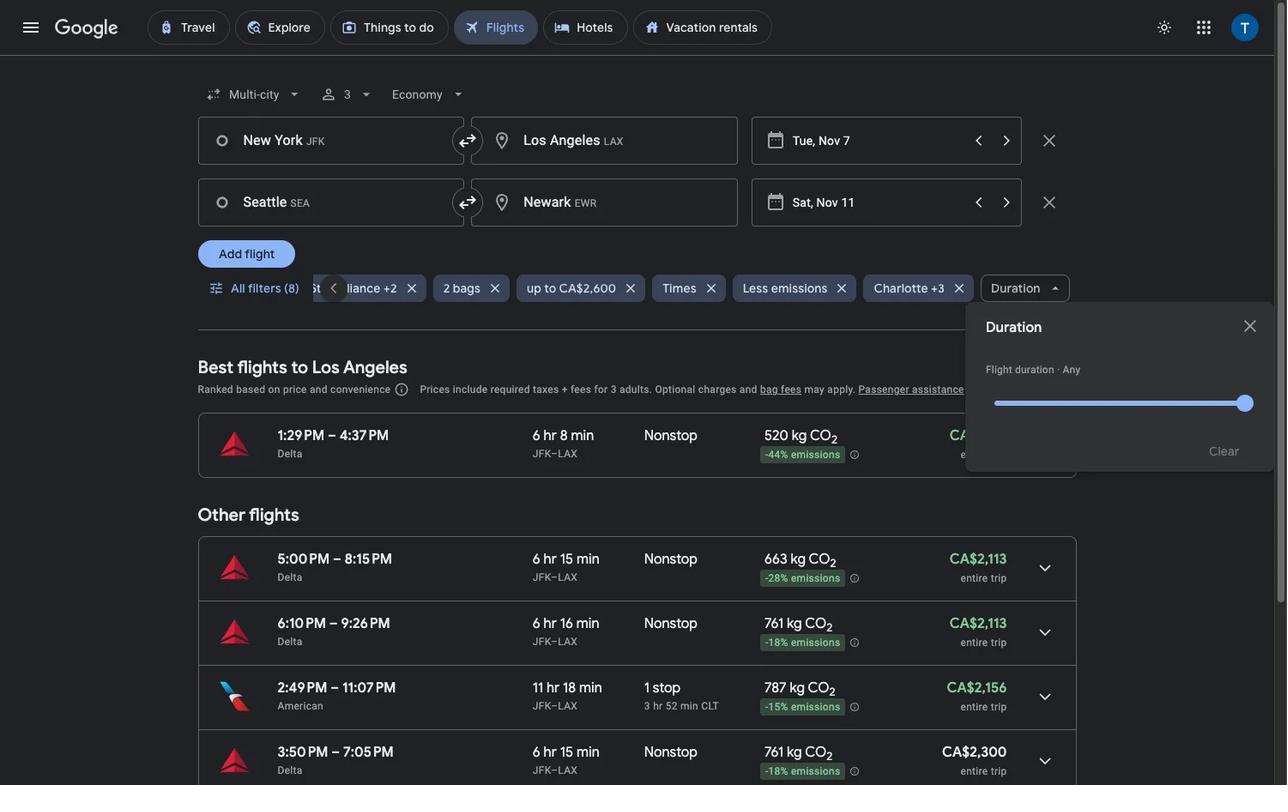 Task type: vqa. For each thing, say whether or not it's contained in the screenshot.


Task type: locate. For each thing, give the bounding box(es) containing it.
ca$2,113 down sort
[[950, 428, 1008, 445]]

min for 7:05 pm
[[577, 744, 600, 762]]

co up -44% emissions
[[810, 428, 832, 445]]

1 vertical spatial 2113 canadian dollars text field
[[950, 616, 1008, 633]]

4 delta from the top
[[278, 765, 303, 777]]

2113 Canadian dollars text field
[[950, 428, 1008, 445], [950, 616, 1008, 633]]

clt
[[702, 701, 719, 713]]

6 down 11
[[533, 744, 541, 762]]

min inside 6 hr 8 min jfk – lax
[[571, 428, 594, 445]]

min up "total duration 6 hr 16 min." "element"
[[577, 551, 600, 568]]

delta down the 1:29 pm
[[278, 448, 303, 460]]

5 lax from the top
[[558, 765, 578, 777]]

lax for 7:05 pm
[[558, 765, 578, 777]]

1 vertical spatial to
[[291, 357, 308, 379]]

co inside 663 kg co 2
[[809, 551, 831, 568]]

761 kg co 2 for ca$2,113
[[765, 616, 833, 636]]

4 entire from the top
[[961, 701, 989, 713]]

18% down 15%
[[769, 766, 789, 778]]

trip inside ca$2,156 entire trip
[[991, 701, 1008, 713]]

Arrival time: 9:26 PM. text field
[[341, 616, 391, 633]]

1 ca$2,113 entire trip from the top
[[950, 428, 1008, 461]]

2 - from the top
[[766, 573, 769, 585]]

3 trip from the top
[[991, 637, 1008, 649]]

6 left 16
[[533, 616, 541, 633]]

4 - from the top
[[766, 702, 769, 714]]

hr left 16
[[544, 616, 557, 633]]

add
[[219, 246, 242, 262]]

+3
[[932, 281, 945, 296]]

1 6 from the top
[[533, 428, 541, 445]]

6 hr 15 min jfk – lax
[[533, 551, 600, 584], [533, 744, 600, 777]]

delta down 5:00 pm text field
[[278, 572, 303, 584]]

2 6 hr 15 min jfk – lax from the top
[[533, 744, 600, 777]]

0 vertical spatial 15
[[560, 551, 574, 568]]

lax inside 6 hr 16 min jfk – lax
[[558, 636, 578, 648]]

3 ca$2,113 entire trip from the top
[[950, 616, 1008, 649]]

2 entire from the top
[[961, 573, 989, 585]]

- for 9:26 pm
[[766, 637, 769, 649]]

3 delta from the top
[[278, 636, 303, 648]]

jfk inside 11 hr 18 min jfk – lax
[[533, 701, 551, 713]]

los
[[312, 357, 340, 379]]

2 15 from the top
[[560, 744, 574, 762]]

0 vertical spatial 6 hr 15 min jfk – lax
[[533, 551, 600, 584]]

- down 787
[[766, 702, 769, 714]]

ca$2,113
[[950, 428, 1008, 445], [950, 551, 1008, 568], [950, 616, 1008, 633]]

1 horizontal spatial 3
[[611, 384, 617, 396]]

2 bags
[[444, 281, 481, 296]]

2 jfk from the top
[[533, 572, 551, 584]]

– left arrival time: 7:05 pm. text box
[[332, 744, 340, 762]]

2 ca$2,113 entire trip from the top
[[950, 551, 1008, 585]]

kg down -15% emissions
[[787, 744, 803, 762]]

ca$2,113 left flight details. leaves john f. kennedy international airport at 5:00 pm on tuesday, november 7 and arrives at los angeles international airport at 8:15 pm on tuesday, november 7. icon
[[950, 551, 1008, 568]]

duration inside 'popup button'
[[992, 281, 1041, 296]]

2 ca$2,113 from the top
[[950, 551, 1008, 568]]

nonstop for 8:15 pm
[[645, 551, 698, 568]]

alliance
[[336, 281, 381, 296]]

co for 4:37 pm
[[810, 428, 832, 445]]

0 horizontal spatial to
[[291, 357, 308, 379]]

ca$2,113 for 761
[[950, 616, 1008, 633]]

761 kg co 2
[[765, 616, 833, 636], [765, 744, 833, 764]]

2 trip from the top
[[991, 573, 1008, 585]]

1 15 from the top
[[560, 551, 574, 568]]

min
[[571, 428, 594, 445], [577, 551, 600, 568], [577, 616, 600, 633], [579, 680, 603, 697], [681, 701, 699, 713], [577, 744, 600, 762]]

flight
[[987, 364, 1013, 376]]

jfk down total duration 6 hr 8 min. element
[[533, 448, 551, 460]]

2113 canadian dollars text field down sort
[[950, 428, 1008, 445]]

3 inside popup button
[[344, 88, 351, 101]]

1 6 hr 15 min jfk – lax from the top
[[533, 551, 600, 584]]

11 hr 18 min jfk – lax
[[533, 680, 603, 713]]

nonstop for 4:37 pm
[[645, 428, 698, 445]]

44%
[[769, 449, 789, 461]]

1:29 pm
[[278, 428, 325, 445]]

jfk up 6 hr 16 min jfk – lax
[[533, 572, 551, 584]]

1 delta from the top
[[278, 448, 303, 460]]

total duration 6 hr 15 min. element up "total duration 6 hr 16 min." "element"
[[533, 551, 645, 571]]

– right 2:49 pm
[[331, 680, 339, 697]]

trip for 11:07 pm
[[991, 701, 1008, 713]]

1 horizontal spatial fees
[[781, 384, 802, 396]]

None search field
[[198, 74, 1275, 472]]

6 for 4:37 pm
[[533, 428, 541, 445]]

520 kg co 2
[[765, 428, 838, 447]]

prices
[[420, 384, 450, 396]]

ca$2,113 entire trip for 663
[[950, 551, 1008, 585]]

-18% emissions up the 787 kg co 2
[[766, 637, 841, 649]]

5 trip from the top
[[991, 766, 1008, 778]]

entire inside ca$2,156 entire trip
[[961, 701, 989, 713]]

fees
[[571, 384, 592, 396], [781, 384, 802, 396]]

3 ca$2,113 from the top
[[950, 616, 1008, 633]]

entire for 11:07 pm
[[961, 701, 989, 713]]

swap origin and destination. image
[[458, 131, 478, 151]]

min right 8 on the left of the page
[[571, 428, 594, 445]]

fees right bag
[[781, 384, 802, 396]]

6 hr 15 min jfk – lax down 11 hr 18 min jfk – lax
[[533, 744, 600, 777]]

1 lax from the top
[[558, 448, 578, 460]]

jfk for 8:15 pm
[[533, 572, 551, 584]]

787
[[765, 680, 787, 697]]

2 horizontal spatial 3
[[645, 701, 651, 713]]

0 horizontal spatial and
[[310, 384, 328, 396]]

3 lax from the top
[[558, 636, 578, 648]]

4 nonstop flight. element from the top
[[645, 744, 698, 764]]

hr inside 6 hr 8 min jfk – lax
[[544, 428, 557, 445]]

total duration 6 hr 16 min. element
[[533, 616, 645, 635]]

– inside the 6:10 pm – 9:26 pm delta
[[330, 616, 338, 633]]

to right up
[[545, 281, 557, 296]]

1 ca$2,113 from the top
[[950, 428, 1008, 445]]

18
[[563, 680, 576, 697]]

add flight
[[219, 246, 275, 262]]

kg down -28% emissions on the right bottom
[[787, 616, 803, 633]]

0 vertical spatial to
[[545, 281, 557, 296]]

- for 11:07 pm
[[766, 702, 769, 714]]

adults.
[[620, 384, 653, 396]]

entire up ca$2,156 text box
[[961, 637, 989, 649]]

angeles
[[343, 357, 408, 379]]

charlotte +3 button
[[864, 268, 974, 309]]

ca$2,600
[[559, 281, 617, 296]]

18% for ca$2,113
[[769, 637, 789, 649]]

None text field
[[472, 117, 738, 165], [198, 179, 465, 227], [472, 117, 738, 165], [198, 179, 465, 227]]

filters
[[248, 281, 281, 296]]

18% up 787
[[769, 637, 789, 649]]

1 vertical spatial 15
[[560, 744, 574, 762]]

– up 6 hr 16 min jfk – lax
[[551, 572, 558, 584]]

3:50 pm
[[278, 744, 328, 762]]

1 vertical spatial ca$2,113 entire trip
[[950, 551, 1008, 585]]

15
[[560, 551, 574, 568], [560, 744, 574, 762]]

1 2113 canadian dollars text field from the top
[[950, 428, 1008, 445]]

3 entire from the top
[[961, 637, 989, 649]]

duration down duration 'popup button'
[[987, 319, 1043, 337]]

1 stop 3 hr 52 min clt
[[645, 680, 719, 713]]

hr left 52
[[654, 701, 663, 713]]

co inside the 787 kg co 2
[[808, 680, 830, 697]]

761 down 15%
[[765, 744, 784, 762]]

1 trip from the top
[[991, 449, 1008, 461]]

and left bag
[[740, 384, 758, 396]]

nonstop flight. element for 4:37 pm
[[645, 428, 698, 447]]

delta inside 3:50 pm – 7:05 pm delta
[[278, 765, 303, 777]]

hr right 11
[[547, 680, 560, 697]]

kg up -44% emissions
[[792, 428, 807, 445]]

2 6 from the top
[[533, 551, 541, 568]]

fees right '+'
[[571, 384, 592, 396]]

6 inside 6 hr 16 min jfk – lax
[[533, 616, 541, 633]]

star alliance +2 button
[[300, 268, 426, 309]]

2 delta from the top
[[278, 572, 303, 584]]

emissions down 663 kg co 2
[[792, 573, 841, 585]]

(8)
[[284, 281, 299, 296]]

2 -18% emissions from the top
[[766, 766, 841, 778]]

4 nonstop from the top
[[645, 744, 698, 762]]

0 vertical spatial ca$2,113
[[950, 428, 1008, 445]]

total duration 6 hr 15 min. element for 761
[[533, 744, 645, 764]]

main content containing best flights to los angeles
[[198, 344, 1077, 786]]

3 6 from the top
[[533, 616, 541, 633]]

1
[[645, 680, 650, 697]]

2 fees from the left
[[781, 384, 802, 396]]

0 vertical spatial 18%
[[769, 637, 789, 649]]

lax up 16
[[558, 572, 578, 584]]

0 vertical spatial flights
[[237, 357, 287, 379]]

all
[[231, 281, 245, 296]]

less
[[743, 281, 769, 296]]

ca$2,113 entire trip for 761
[[950, 616, 1008, 649]]

hr inside 1 stop 3 hr 52 min clt
[[654, 701, 663, 713]]

2113 canadian dollars text field for 761
[[950, 616, 1008, 633]]

– inside 2:49 pm – 11:07 pm american
[[331, 680, 339, 697]]

15 up 16
[[560, 551, 574, 568]]

1 stop flight. element
[[645, 680, 681, 700]]

0 horizontal spatial fees
[[571, 384, 592, 396]]

jfk down 11
[[533, 701, 551, 713]]

hr up 6 hr 16 min jfk – lax
[[544, 551, 557, 568]]

delta inside 5:00 pm – 8:15 pm delta
[[278, 572, 303, 584]]

nonstop for 9:26 pm
[[645, 616, 698, 633]]

other flights
[[198, 505, 299, 526]]

- down 520
[[766, 449, 769, 461]]

1 761 from the top
[[765, 616, 784, 633]]

jfk for 11:07 pm
[[533, 701, 551, 713]]

0 vertical spatial 761
[[765, 616, 784, 633]]

leaves john f. kennedy international airport at 6:10 pm on tuesday, november 7 and arrives at los angeles international airport at 9:26 pm on tuesday, november 7. element
[[278, 616, 391, 633]]

– inside 1:29 pm – 4:37 pm delta
[[328, 428, 336, 445]]

2 inside 520 kg co 2
[[832, 433, 838, 447]]

Departure time: 1:29 PM. text field
[[278, 428, 325, 445]]

times button
[[653, 268, 726, 309]]

trip down sort
[[991, 449, 1008, 461]]

2 down -15% emissions
[[827, 750, 833, 764]]

– inside 11 hr 18 min jfk – lax
[[551, 701, 558, 713]]

2 nonstop from the top
[[645, 551, 698, 568]]

ca$2,113 entire trip left flight details. leaves john f. kennedy international airport at 5:00 pm on tuesday, november 7 and arrives at los angeles international airport at 8:15 pm on tuesday, november 7. icon
[[950, 551, 1008, 585]]

charlotte +3
[[874, 281, 945, 296]]

1 vertical spatial -18% emissions
[[766, 766, 841, 778]]

hr for 9:26 pm
[[544, 616, 557, 633]]

hr down 11 hr 18 min jfk – lax
[[544, 744, 557, 762]]

– down total duration 6 hr 8 min. element
[[551, 448, 558, 460]]

trip down 2113 canadian dollars text box
[[991, 573, 1008, 585]]

co
[[810, 428, 832, 445], [809, 551, 831, 568], [806, 616, 827, 633], [808, 680, 830, 697], [806, 744, 827, 762]]

total duration 6 hr 15 min. element
[[533, 551, 645, 571], [533, 744, 645, 764]]

Departure time: 2:49 PM. text field
[[278, 680, 327, 697]]

entire down assistance
[[961, 449, 989, 461]]

min inside 11 hr 18 min jfk – lax
[[579, 680, 603, 697]]

co down -15% emissions
[[806, 744, 827, 762]]

lax inside 6 hr 8 min jfk – lax
[[558, 448, 578, 460]]

2 lax from the top
[[558, 572, 578, 584]]

jfk inside 6 hr 8 min jfk – lax
[[533, 448, 551, 460]]

convenience
[[331, 384, 391, 396]]

1 vertical spatial 761
[[765, 744, 784, 762]]

optional
[[655, 384, 696, 396]]

0 horizontal spatial 3
[[344, 88, 351, 101]]

flight details. leaves john f. kennedy international airport at 3:50 pm on tuesday, november 7 and arrives at los angeles international airport at 7:05 pm on tuesday, november 7. image
[[1025, 741, 1066, 782]]

min right 18 at the left of page
[[579, 680, 603, 697]]

1 761 kg co 2 from the top
[[765, 616, 833, 636]]

nonstop
[[645, 428, 698, 445], [645, 551, 698, 568], [645, 616, 698, 633], [645, 744, 698, 762]]

hr for 11:07 pm
[[547, 680, 560, 697]]

delta down 6:10 pm at the left
[[278, 636, 303, 648]]

entire down ca$2,156 text box
[[961, 701, 989, 713]]

emissions for 7:05 pm
[[792, 766, 841, 778]]

761 down the "28%"
[[765, 616, 784, 633]]

emissions
[[772, 281, 828, 296], [792, 449, 841, 461], [792, 573, 841, 585], [792, 637, 841, 649], [792, 702, 841, 714], [792, 766, 841, 778]]

min right 52
[[681, 701, 699, 713]]

jfk inside 6 hr 16 min jfk – lax
[[533, 636, 551, 648]]

·
[[1058, 364, 1061, 376]]

lax
[[558, 448, 578, 460], [558, 572, 578, 584], [558, 636, 578, 648], [558, 701, 578, 713], [558, 765, 578, 777]]

3 - from the top
[[766, 637, 769, 649]]

– right 6:10 pm at the left
[[330, 616, 338, 633]]

duration
[[1016, 364, 1055, 376]]

1:29 pm – 4:37 pm delta
[[278, 428, 389, 460]]

2 761 from the top
[[765, 744, 784, 762]]

1 -18% emissions from the top
[[766, 637, 841, 649]]

up
[[527, 281, 542, 296]]

co inside 520 kg co 2
[[810, 428, 832, 445]]

–
[[328, 428, 336, 445], [551, 448, 558, 460], [333, 551, 342, 568], [551, 572, 558, 584], [330, 616, 338, 633], [551, 636, 558, 648], [331, 680, 339, 697], [551, 701, 558, 713], [332, 744, 340, 762], [551, 765, 558, 777]]

4 trip from the top
[[991, 701, 1008, 713]]

total duration 11 hr 18 min. element
[[533, 680, 645, 700]]

bag
[[761, 384, 779, 396]]

flight details. leaves john f. kennedy international airport at 5:00 pm on tuesday, november 7 and arrives at los angeles international airport at 8:15 pm on tuesday, november 7. image
[[1025, 548, 1066, 589]]

None text field
[[198, 117, 465, 165], [472, 179, 738, 227], [198, 117, 465, 165], [472, 179, 738, 227]]

kg inside the 787 kg co 2
[[790, 680, 805, 697]]

0 vertical spatial total duration 6 hr 15 min. element
[[533, 551, 645, 571]]

1 vertical spatial duration
[[987, 319, 1043, 337]]

3:50 pm – 7:05 pm delta
[[278, 744, 394, 777]]

2113 canadian dollars text field down 2113 canadian dollars text box
[[950, 616, 1008, 633]]

kg up -15% emissions
[[790, 680, 805, 697]]

entire
[[961, 449, 989, 461], [961, 573, 989, 585], [961, 637, 989, 649], [961, 701, 989, 713], [961, 766, 989, 778]]

hr left 8 on the left of the page
[[544, 428, 557, 445]]

emissions up the 787 kg co 2
[[792, 637, 841, 649]]

1 horizontal spatial to
[[545, 281, 557, 296]]

2 left bags
[[444, 281, 450, 296]]

apply.
[[828, 384, 856, 396]]

– inside 6 hr 8 min jfk – lax
[[551, 448, 558, 460]]

co up -28% emissions on the right bottom
[[809, 551, 831, 568]]

- up 787
[[766, 637, 769, 649]]

None field
[[198, 79, 310, 110], [385, 79, 474, 110], [198, 79, 310, 110], [385, 79, 474, 110]]

previous image
[[313, 268, 354, 309]]

ranked based on price and convenience
[[198, 384, 391, 396]]

entire for 9:26 pm
[[961, 637, 989, 649]]

- for 4:37 pm
[[766, 449, 769, 461]]

emissions for 8:15 pm
[[792, 573, 841, 585]]

0 vertical spatial -18% emissions
[[766, 637, 841, 649]]

6 up 6 hr 16 min jfk – lax
[[533, 551, 541, 568]]

lax down 18 at the left of page
[[558, 701, 578, 713]]

delta for 6:10 pm
[[278, 636, 303, 648]]

3
[[344, 88, 351, 101], [611, 384, 617, 396], [645, 701, 651, 713]]

main content
[[198, 344, 1077, 786]]

761 kg co 2 down -28% emissions on the right bottom
[[765, 616, 833, 636]]

2 inside popup button
[[444, 281, 450, 296]]

flights for best
[[237, 357, 287, 379]]

flight
[[245, 246, 275, 262]]

– inside 3:50 pm – 7:05 pm delta
[[332, 744, 340, 762]]

1 vertical spatial 761 kg co 2
[[765, 744, 833, 764]]

6 inside 6 hr 8 min jfk – lax
[[533, 428, 541, 445]]

min right 16
[[577, 616, 600, 633]]

2
[[444, 281, 450, 296], [832, 433, 838, 447], [831, 557, 837, 571], [827, 621, 833, 636], [830, 685, 836, 700], [827, 750, 833, 764]]

– down total duration 11 hr 18 min. element
[[551, 701, 558, 713]]

loading results progress bar
[[0, 55, 1275, 58]]

5 - from the top
[[766, 766, 769, 778]]

change appearance image
[[1144, 7, 1186, 48]]

8:15 pm
[[345, 551, 392, 568]]

1 entire from the top
[[961, 449, 989, 461]]

1 vertical spatial flights
[[249, 505, 299, 526]]

entire down 2113 canadian dollars text box
[[961, 573, 989, 585]]

15 down 11 hr 18 min jfk – lax
[[560, 744, 574, 762]]

entire for 7:05 pm
[[961, 766, 989, 778]]

0 vertical spatial 2113 canadian dollars text field
[[950, 428, 1008, 445]]

1 nonstop flight. element from the top
[[645, 428, 698, 447]]

4 jfk from the top
[[533, 701, 551, 713]]

kg inside 520 kg co 2
[[792, 428, 807, 445]]

15 for 7:05 pm
[[560, 744, 574, 762]]

nonstop for 7:05 pm
[[645, 744, 698, 762]]

flights
[[237, 357, 287, 379], [249, 505, 299, 526]]

co down -28% emissions on the right bottom
[[806, 616, 827, 633]]

2 up -44% emissions
[[832, 433, 838, 447]]

jfk up 11
[[533, 636, 551, 648]]

total duration 6 hr 8 min. element
[[533, 428, 645, 447]]

4 6 from the top
[[533, 744, 541, 762]]

hr inside 6 hr 16 min jfk – lax
[[544, 616, 557, 633]]

3 button
[[313, 74, 382, 115]]

charlotte
[[874, 281, 929, 296]]

kg up -28% emissions on the right bottom
[[791, 551, 806, 568]]

lax down 16
[[558, 636, 578, 648]]

2 total duration 6 hr 15 min. element from the top
[[533, 744, 645, 764]]

trip for 8:15 pm
[[991, 573, 1008, 585]]

2 down -28% emissions on the right bottom
[[827, 621, 833, 636]]

emissions right less
[[772, 281, 828, 296]]

entire down ca$2,300
[[961, 766, 989, 778]]

entire for 8:15 pm
[[961, 573, 989, 585]]

2 and from the left
[[740, 384, 758, 396]]

- down 15%
[[766, 766, 769, 778]]

3 nonstop flight. element from the top
[[645, 616, 698, 635]]

-18% emissions
[[766, 637, 841, 649], [766, 766, 841, 778]]

sort by: button
[[998, 373, 1077, 404]]

3 nonstop from the top
[[645, 616, 698, 633]]

min inside 6 hr 16 min jfk – lax
[[577, 616, 600, 633]]

1 18% from the top
[[769, 637, 789, 649]]

nonstop flight. element
[[645, 428, 698, 447], [645, 551, 698, 571], [645, 616, 698, 635], [645, 744, 698, 764]]

trip down ca$2,156
[[991, 701, 1008, 713]]

total duration 6 hr 15 min. element down 11 hr 18 min jfk – lax
[[533, 744, 645, 764]]

-
[[766, 449, 769, 461], [766, 573, 769, 585], [766, 637, 769, 649], [766, 702, 769, 714], [766, 766, 769, 778]]

2 vertical spatial ca$2,113
[[950, 616, 1008, 633]]

flight details. leaves john f. kennedy international airport at 2:49 pm on tuesday, november 7 and arrives at los angeles international airport at 11:07 pm on tuesday, november 7. image
[[1025, 677, 1066, 718]]

3 jfk from the top
[[533, 636, 551, 648]]

Departure time: 6:10 PM. text field
[[278, 616, 326, 633]]

lax down 11 hr 18 min jfk – lax
[[558, 765, 578, 777]]

6 for 8:15 pm
[[533, 551, 541, 568]]

18%
[[769, 637, 789, 649], [769, 766, 789, 778]]

2 up -28% emissions on the right bottom
[[831, 557, 837, 571]]

times
[[663, 281, 697, 296]]

1 - from the top
[[766, 449, 769, 461]]

trip left flight details. leaves john f. kennedy international airport at 6:10 pm on tuesday, november 7 and arrives at los angeles international airport at 9:26 pm on tuesday, november 7. icon
[[991, 637, 1008, 649]]

kg inside 663 kg co 2
[[791, 551, 806, 568]]

761
[[765, 616, 784, 633], [765, 744, 784, 762]]

0 vertical spatial 761 kg co 2
[[765, 616, 833, 636]]

1 jfk from the top
[[533, 448, 551, 460]]

– right the 1:29 pm
[[328, 428, 336, 445]]

none search field containing duration
[[198, 74, 1275, 472]]

6 for 9:26 pm
[[533, 616, 541, 633]]

flights up based
[[237, 357, 287, 379]]

kg
[[792, 428, 807, 445], [791, 551, 806, 568], [787, 616, 803, 633], [790, 680, 805, 697], [787, 744, 803, 762]]

-28% emissions
[[766, 573, 841, 585]]

2 2113 canadian dollars text field from the top
[[950, 616, 1008, 633]]

swap origin and destination. image
[[458, 192, 478, 213]]

trip inside ca$2,300 entire trip
[[991, 766, 1008, 778]]

lax down 8 on the left of the page
[[558, 448, 578, 460]]

required
[[491, 384, 530, 396]]

leaves john f. kennedy international airport at 2:49 pm on tuesday, november 7 and arrives at los angeles international airport at 11:07 pm on tuesday, november 7. element
[[278, 680, 396, 697]]

2 inside the 787 kg co 2
[[830, 685, 836, 700]]

add flight button
[[198, 240, 295, 268]]

emissions down 520 kg co 2
[[792, 449, 841, 461]]

delta for 1:29 pm
[[278, 448, 303, 460]]

6 hr 15 min jfk – lax for 7:05 pm
[[533, 744, 600, 777]]

2 inside 663 kg co 2
[[831, 557, 837, 571]]

- for 7:05 pm
[[766, 766, 769, 778]]

15 for 8:15 pm
[[560, 551, 574, 568]]

6 hr 15 min jfk – lax up 16
[[533, 551, 600, 584]]

2 vertical spatial 3
[[645, 701, 651, 713]]

emissions down -15% emissions
[[792, 766, 841, 778]]

ca$2,113 entire trip down sort
[[950, 428, 1008, 461]]

flights for other
[[249, 505, 299, 526]]

2 18% from the top
[[769, 766, 789, 778]]

2 nonstop flight. element from the top
[[645, 551, 698, 571]]

ranked
[[198, 384, 233, 396]]

hr inside 11 hr 18 min jfk – lax
[[547, 680, 560, 697]]

- down '663'
[[766, 573, 769, 585]]

– down 11 hr 18 min jfk – lax
[[551, 765, 558, 777]]

co up -15% emissions
[[808, 680, 830, 697]]

jfk for 9:26 pm
[[533, 636, 551, 648]]

1 horizontal spatial and
[[740, 384, 758, 396]]

2 vertical spatial ca$2,113 entire trip
[[950, 616, 1008, 649]]

1 nonstop from the top
[[645, 428, 698, 445]]

duration right the +3
[[992, 281, 1041, 296]]

trip down 2300 canadian dollars text field
[[991, 766, 1008, 778]]

trip for 7:05 pm
[[991, 766, 1008, 778]]

15%
[[769, 702, 789, 714]]

entire inside ca$2,300 entire trip
[[961, 766, 989, 778]]

4 lax from the top
[[558, 701, 578, 713]]

6:10 pm – 9:26 pm delta
[[278, 616, 391, 648]]

5 entire from the top
[[961, 766, 989, 778]]

duration
[[992, 281, 1041, 296], [987, 319, 1043, 337]]

1 vertical spatial ca$2,113
[[950, 551, 1008, 568]]

2 761 kg co 2 from the top
[[765, 744, 833, 764]]

2:49 pm – 11:07 pm american
[[278, 680, 396, 713]]

2 up -15% emissions
[[830, 685, 836, 700]]

trip for 9:26 pm
[[991, 637, 1008, 649]]

ca$2,113 entire trip up ca$2,156 text box
[[950, 616, 1008, 649]]

price
[[283, 384, 307, 396]]

6 left 8 on the left of the page
[[533, 428, 541, 445]]

kg for 4:37 pm
[[792, 428, 807, 445]]

to up price
[[291, 357, 308, 379]]

delta down "3:50 pm"
[[278, 765, 303, 777]]

delta inside the 6:10 pm – 9:26 pm delta
[[278, 636, 303, 648]]

0 vertical spatial 3
[[344, 88, 351, 101]]

1 vertical spatial 18%
[[769, 766, 789, 778]]

all filters (8) button
[[198, 268, 313, 309]]

delta for 5:00 pm
[[278, 572, 303, 584]]

lax inside 11 hr 18 min jfk – lax
[[558, 701, 578, 713]]

2 for 7:05 pm
[[827, 750, 833, 764]]

jfk down 11 hr 18 min jfk – lax
[[533, 765, 551, 777]]

1 total duration 6 hr 15 min. element from the top
[[533, 551, 645, 571]]

2:49 pm
[[278, 680, 327, 697]]

1 vertical spatial total duration 6 hr 15 min. element
[[533, 744, 645, 764]]

1 vertical spatial 6 hr 15 min jfk – lax
[[533, 744, 600, 777]]

delta inside 1:29 pm – 4:37 pm delta
[[278, 448, 303, 460]]

0 vertical spatial duration
[[992, 281, 1041, 296]]

6:10 pm
[[278, 616, 326, 633]]

6 hr 15 min jfk – lax for 8:15 pm
[[533, 551, 600, 584]]

5 jfk from the top
[[533, 765, 551, 777]]

0 vertical spatial ca$2,113 entire trip
[[950, 428, 1008, 461]]



Task type: describe. For each thing, give the bounding box(es) containing it.
lax for 9:26 pm
[[558, 636, 578, 648]]

co for 9:26 pm
[[806, 616, 827, 633]]

on
[[268, 384, 280, 396]]

main menu image
[[21, 17, 41, 38]]

2113 Canadian dollars text field
[[950, 551, 1008, 568]]

jfk for 4:37 pm
[[533, 448, 551, 460]]

7:05 pm
[[343, 744, 394, 762]]

leaves john f. kennedy international airport at 5:00 pm on tuesday, november 7 and arrives at los angeles international airport at 8:15 pm on tuesday, november 7. element
[[278, 551, 392, 568]]

- for 8:15 pm
[[766, 573, 769, 585]]

less emissions button
[[733, 268, 857, 309]]

min for 4:37 pm
[[571, 428, 594, 445]]

Departure text field
[[793, 118, 964, 164]]

ca$2,300 entire trip
[[943, 744, 1008, 778]]

hr for 4:37 pm
[[544, 428, 557, 445]]

co for 11:07 pm
[[808, 680, 830, 697]]

by:
[[1032, 381, 1050, 397]]

emissions for 11:07 pm
[[792, 702, 841, 714]]

2300 Canadian dollars text field
[[943, 744, 1008, 762]]

passenger assistance button
[[859, 384, 965, 396]]

ca$2,156
[[947, 680, 1008, 697]]

nonstop flight. element for 8:15 pm
[[645, 551, 698, 571]]

-44% emissions
[[766, 449, 841, 461]]

663
[[765, 551, 788, 568]]

min inside 1 stop 3 hr 52 min clt
[[681, 701, 699, 713]]

Arrival time: 4:37 PM. text field
[[340, 428, 389, 445]]

leaves john f. kennedy international airport at 1:29 pm on tuesday, november 7 and arrives at los angeles international airport at 4:37 pm on tuesday, november 7. element
[[278, 428, 389, 445]]

11:07 pm
[[343, 680, 396, 697]]

learn more about ranking image
[[394, 382, 410, 398]]

3 inside 1 stop 3 hr 52 min clt
[[645, 701, 651, 713]]

6 for 7:05 pm
[[533, 744, 541, 762]]

leaves john f. kennedy international airport at 3:50 pm on tuesday, november 7 and arrives at los angeles international airport at 7:05 pm on tuesday, november 7. element
[[278, 744, 394, 762]]

up to ca$2,600
[[527, 281, 617, 296]]

american
[[278, 701, 324, 713]]

1 fees from the left
[[571, 384, 592, 396]]

up to ca$2,600 button
[[517, 268, 646, 309]]

based
[[236, 384, 266, 396]]

1 and from the left
[[310, 384, 328, 396]]

Arrival time: 8:15 PM. text field
[[345, 551, 392, 568]]

emissions inside less emissions 'popup button'
[[772, 281, 828, 296]]

2156 Canadian dollars text field
[[947, 680, 1008, 697]]

total duration 6 hr 15 min. element for 663
[[533, 551, 645, 571]]

emissions for 9:26 pm
[[792, 637, 841, 649]]

kg for 8:15 pm
[[791, 551, 806, 568]]

star
[[310, 281, 333, 296]]

jfk for 7:05 pm
[[533, 765, 551, 777]]

duration button
[[981, 268, 1070, 309]]

Departure text field
[[793, 179, 964, 226]]

52
[[666, 701, 678, 713]]

kg for 11:07 pm
[[790, 680, 805, 697]]

co for 7:05 pm
[[806, 744, 827, 762]]

sort
[[1005, 381, 1029, 397]]

remove flight from new york to los angeles on tue, nov 7 image
[[1039, 131, 1060, 151]]

taxes
[[533, 384, 559, 396]]

lax for 11:07 pm
[[558, 701, 578, 713]]

bag fees button
[[761, 384, 802, 396]]

any
[[1063, 364, 1081, 376]]

+
[[562, 384, 568, 396]]

may
[[805, 384, 825, 396]]

include
[[453, 384, 488, 396]]

11
[[533, 680, 544, 697]]

ca$2,113 entire trip for 520
[[950, 428, 1008, 461]]

ca$2,113 for 663
[[950, 551, 1008, 568]]

for
[[594, 384, 608, 396]]

to inside up to ca$2,600 'popup button'
[[545, 281, 557, 296]]

stop
[[653, 680, 681, 697]]

16
[[560, 616, 573, 633]]

ca$2,113 for 520
[[950, 428, 1008, 445]]

6 hr 8 min jfk – lax
[[533, 428, 594, 460]]

5:00 pm – 8:15 pm delta
[[278, 551, 392, 584]]

other
[[198, 505, 246, 526]]

Arrival time: 11:07 PM. text field
[[343, 680, 396, 697]]

Departure time: 3:50 PM. text field
[[278, 744, 328, 762]]

hr for 8:15 pm
[[544, 551, 557, 568]]

1 vertical spatial 3
[[611, 384, 617, 396]]

28%
[[769, 573, 789, 585]]

flight duration · any
[[987, 364, 1081, 376]]

lax for 4:37 pm
[[558, 448, 578, 460]]

entire for 4:37 pm
[[961, 449, 989, 461]]

sort by:
[[1005, 381, 1050, 397]]

2 for 8:15 pm
[[831, 557, 837, 571]]

2113 canadian dollars text field for 520
[[950, 428, 1008, 445]]

close dialog image
[[1241, 316, 1261, 337]]

hr for 7:05 pm
[[544, 744, 557, 762]]

prices include required taxes + fees for 3 adults. optional charges and bag fees may apply. passenger assistance
[[420, 384, 965, 396]]

9:26 pm
[[341, 616, 391, 633]]

Departure time: 5:00 PM. text field
[[278, 551, 330, 568]]

Arrival time: 7:05 PM. text field
[[343, 744, 394, 762]]

– inside 5:00 pm – 8:15 pm delta
[[333, 551, 342, 568]]

emissions for 4:37 pm
[[792, 449, 841, 461]]

charges
[[699, 384, 737, 396]]

best
[[198, 357, 234, 379]]

lax for 8:15 pm
[[558, 572, 578, 584]]

– inside 6 hr 16 min jfk – lax
[[551, 636, 558, 648]]

4:37 pm
[[340, 428, 389, 445]]

2 for 9:26 pm
[[827, 621, 833, 636]]

761 for ca$2,300
[[765, 744, 784, 762]]

remove flight from seattle to newark on sat, nov 11 image
[[1039, 192, 1060, 213]]

all filters (8)
[[231, 281, 299, 296]]

min for 11:07 pm
[[579, 680, 603, 697]]

min for 9:26 pm
[[577, 616, 600, 633]]

2 for 4:37 pm
[[832, 433, 838, 447]]

star alliance +2
[[310, 281, 397, 296]]

nonstop flight. element for 7:05 pm
[[645, 744, 698, 764]]

520
[[765, 428, 789, 445]]

less emissions
[[743, 281, 828, 296]]

assistance
[[913, 384, 965, 396]]

18% for ca$2,300
[[769, 766, 789, 778]]

delta for 3:50 pm
[[278, 765, 303, 777]]

kg for 7:05 pm
[[787, 744, 803, 762]]

663 kg co 2
[[765, 551, 837, 571]]

787 kg co 2
[[765, 680, 836, 700]]

kg for 9:26 pm
[[787, 616, 803, 633]]

2 for 11:07 pm
[[830, 685, 836, 700]]

761 for ca$2,113
[[765, 616, 784, 633]]

passenger
[[859, 384, 910, 396]]

layover (1 of 1) is a 3 hr 52 min layover at charlotte douglas international airport in charlotte. element
[[645, 700, 756, 713]]

trip for 4:37 pm
[[991, 449, 1008, 461]]

bags
[[453, 281, 481, 296]]

8
[[560, 428, 568, 445]]

best flights to los angeles
[[198, 357, 408, 379]]

flight details. leaves john f. kennedy international airport at 6:10 pm on tuesday, november 7 and arrives at los angeles international airport at 9:26 pm on tuesday, november 7. image
[[1025, 612, 1066, 653]]

-18% emissions for ca$2,300
[[766, 766, 841, 778]]

761 kg co 2 for ca$2,300
[[765, 744, 833, 764]]

nonstop flight. element for 9:26 pm
[[645, 616, 698, 635]]

-18% emissions for ca$2,113
[[766, 637, 841, 649]]

min for 8:15 pm
[[577, 551, 600, 568]]

+2
[[384, 281, 397, 296]]

co for 8:15 pm
[[809, 551, 831, 568]]



